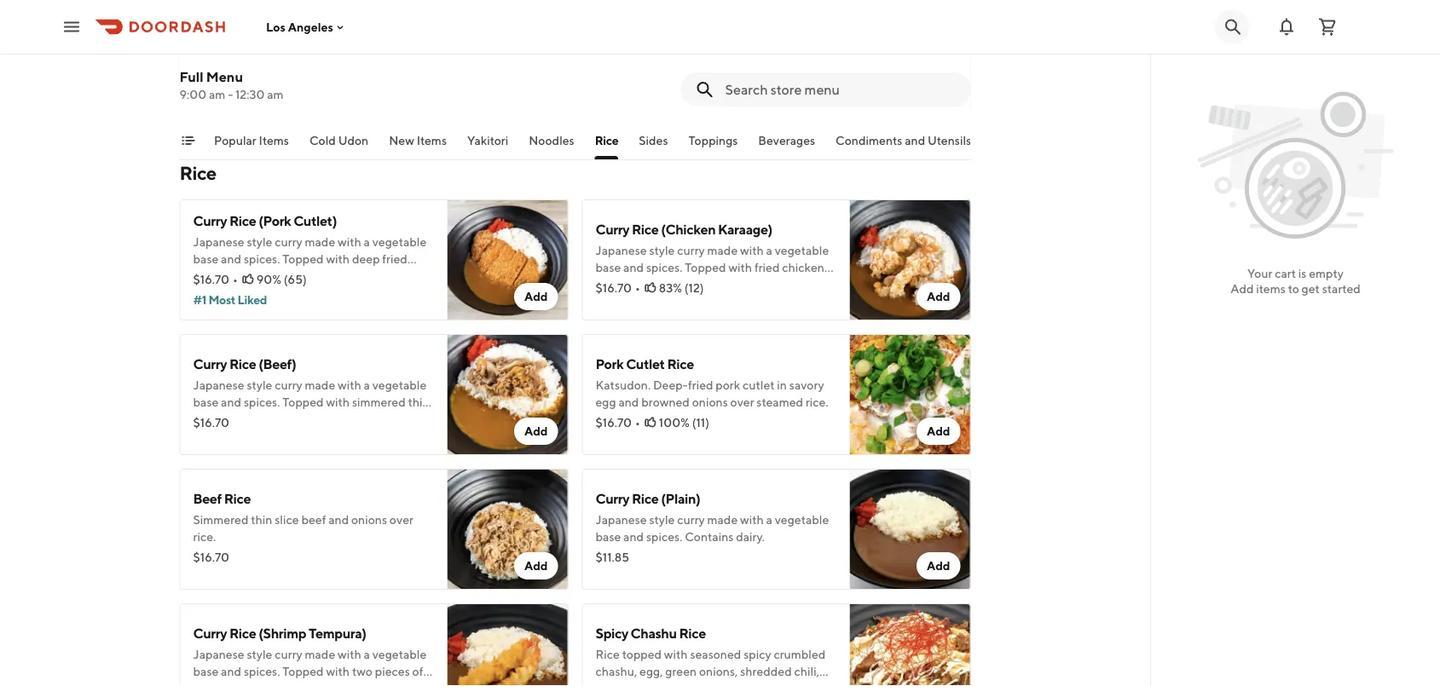 Task type: describe. For each thing, give the bounding box(es) containing it.
spicy chashu rice rice topped with seasoned spicy crumbled chashu, egg, green onions, shredded chili, and drizzled with mayonnaise.
[[596, 626, 826, 687]]

spices. for (chicken
[[646, 261, 683, 275]]

$19.45
[[193, 73, 230, 87]]

tempura. inside curry rice (shrimp tempura) japanese style curry made with a vegetable base and spices. topped with two pieces of shrimp tempura. contains dairy.
[[232, 682, 281, 687]]

popular items
[[214, 133, 289, 148]]

rice. inside beef rice simmered thin slice beef and onions over rice. $16.70
[[193, 530, 216, 544]]

slice
[[275, 513, 299, 527]]

rice up seasoned on the bottom of page
[[679, 626, 706, 642]]

yakitori
[[467, 133, 508, 148]]

beef inside beef rice simmered thin slice beef and onions over rice. $16.70
[[301, 513, 326, 527]]

curry rice (chicken karaage) image
[[850, 200, 971, 321]]

add for (plain)
[[927, 559, 950, 573]]

a inside 'curry rice (chicken karaage) japanese style curry made with a vegetable base and spices. topped with fried chicken. contains dairy.'
[[766, 243, 773, 258]]

curry inside curry rice (shrimp tempura) japanese style curry made with a vegetable base and spices. topped with two pieces of shrimp tempura. contains dairy.
[[275, 648, 302, 662]]

curry for (shrimp
[[193, 626, 227, 642]]

show menu categories image
[[181, 134, 195, 148]]

is
[[1299, 267, 1307, 281]]

over inside beef rice simmered thin slice beef and onions over rice. $16.70
[[390, 513, 414, 527]]

topped inside shrimp tempura curry udon japanese curry and dashi base for a flavorful soupy curry and topped with shrimp tempura.
[[281, 52, 320, 67]]

pork cutlet rice image
[[850, 334, 971, 455]]

and inside spicy chashu rice rice topped with seasoned spicy crumbled chashu, egg, green onions, shredded chili, and drizzled with mayonnaise.
[[596, 682, 616, 687]]

and inside curry rice (shrimp tempura) japanese style curry made with a vegetable base and spices. topped with two pieces of shrimp tempura. contains dairy.
[[221, 665, 241, 679]]

topped for (shrimp
[[282, 665, 324, 679]]

100%
[[659, 416, 690, 430]]

cutlet)
[[294, 213, 337, 229]]

(pork
[[259, 213, 291, 229]]

curry inside shrimp tempura curry udon japanese curry and dashi base for a flavorful soupy curry and topped with shrimp tempura.
[[294, 13, 328, 29]]

seasoned
[[690, 648, 741, 662]]

contains inside 'curry rice (chicken karaage) japanese style curry made with a vegetable base and spices. topped with fried chicken. contains dairy.'
[[596, 278, 645, 292]]

base inside 'curry rice (chicken karaage) japanese style curry made with a vegetable base and spices. topped with fried chicken. contains dairy.'
[[596, 261, 621, 275]]

slices
[[220, 412, 250, 426]]

beef
[[193, 491, 222, 507]]

onions,
[[699, 665, 738, 679]]

liked
[[238, 293, 267, 307]]

simmered
[[193, 513, 249, 527]]

curry rice (plain) image
[[850, 469, 971, 590]]

(shrimp
[[259, 626, 306, 642]]

items
[[1256, 282, 1286, 296]]

chashu,
[[596, 665, 637, 679]]

and inside curry rice (beef) japanese style curry made with a vegetable base and spices. topped with simmered thin beef slices with onion. contains dairy.
[[221, 395, 241, 409]]

$16.70 • for curry rice (pork cutlet)
[[193, 272, 238, 287]]

$16.70 up beef
[[193, 416, 229, 430]]

curry rice (shrimp tempura) japanese style curry made with a vegetable base and spices. topped with two pieces of shrimp tempura. contains dairy.
[[193, 626, 427, 687]]

pork
[[596, 356, 624, 372]]

a inside curry rice (pork cutlet) japanese style curry made with a vegetable base and spices. topped with deep fried pork cutlet. contains dairy.
[[364, 235, 370, 249]]

toppings button
[[688, 132, 738, 159]]

sides
[[639, 133, 668, 148]]

angeles
[[288, 20, 333, 34]]

shrimp inside shrimp tempura curry udon japanese curry and dashi base for a flavorful soupy curry and topped with shrimp tempura.
[[349, 52, 386, 67]]

cart
[[1275, 267, 1296, 281]]

a inside curry rice (shrimp tempura) japanese style curry made with a vegetable base and spices. topped with two pieces of shrimp tempura. contains dairy.
[[364, 648, 370, 662]]

and inside button
[[905, 133, 925, 148]]

curry rice (pork cutlet) japanese style curry made with a vegetable base and spices. topped with deep fried pork cutlet. contains dairy.
[[193, 213, 427, 283]]

add button for pork cutlet rice
[[917, 418, 961, 445]]

steamed
[[757, 395, 803, 409]]

(65)
[[284, 272, 307, 287]]

and inside beef rice simmered thin slice beef and onions over rice. $16.70
[[328, 513, 349, 527]]

made for cutlet)
[[305, 235, 335, 249]]

$16.70 inside beef rice simmered thin slice beef and onions over rice. $16.70
[[193, 550, 229, 565]]

style inside curry rice (plain) japanese style curry made with a vegetable base and spices. contains dairy. $11.85
[[649, 513, 675, 527]]

green
[[665, 665, 697, 679]]

curry rice (chicken karaage) japanese style curry made with a vegetable base and spices. topped with fried chicken. contains dairy.
[[596, 221, 829, 292]]

utensils
[[927, 133, 971, 148]]

pork cutlet rice katsudon. deep-fried pork cutlet in savory egg and browned onions over steamed rice.
[[596, 356, 829, 409]]

egg
[[596, 395, 616, 409]]

base inside shrimp tempura curry udon japanese curry and dashi base for a flavorful soupy curry and topped with shrimp tempura.
[[331, 35, 356, 49]]

add button for curry rice (pork cutlet)
[[514, 283, 558, 310]]

curry rice (pork cutlet) image
[[447, 200, 568, 321]]

#1
[[193, 293, 206, 307]]

vegetable for tempura)
[[372, 648, 427, 662]]

onions inside pork cutlet rice katsudon. deep-fried pork cutlet in savory egg and browned onions over steamed rice.
[[692, 395, 728, 409]]

• for curry rice (chicken karaage)
[[635, 281, 640, 295]]

(chicken
[[661, 221, 716, 238]]

browned
[[641, 395, 690, 409]]

thin inside beef rice simmered thin slice beef and onions over rice. $16.70
[[251, 513, 272, 527]]

new items button
[[389, 132, 446, 159]]

full
[[180, 69, 203, 85]]

shrimp
[[193, 13, 236, 29]]

over inside pork cutlet rice katsudon. deep-fried pork cutlet in savory egg and browned onions over steamed rice.
[[730, 395, 754, 409]]

dairy. inside curry rice (plain) japanese style curry made with a vegetable base and spices. contains dairy. $11.85
[[736, 530, 765, 544]]

notification bell image
[[1277, 17, 1297, 37]]

condiments and utensils button
[[835, 132, 971, 159]]

curry inside curry rice (plain) japanese style curry made with a vegetable base and spices. contains dairy. $11.85
[[677, 513, 705, 527]]

shredded
[[740, 665, 792, 679]]

$16.70 for curry rice (chicken karaage)
[[596, 281, 632, 295]]

tempura
[[239, 13, 292, 29]]

rice inside curry rice (beef) japanese style curry made with a vegetable base and spices. topped with simmered thin beef slices with onion. contains dairy.
[[229, 356, 256, 372]]

cutlet
[[743, 378, 775, 392]]

curry for (chicken
[[596, 221, 629, 238]]

topped for (pork
[[282, 252, 324, 266]]

rice inside curry rice (pork cutlet) japanese style curry made with a vegetable base and spices. topped with deep fried pork cutlet. contains dairy.
[[229, 213, 256, 229]]

katsudon.
[[596, 378, 651, 392]]

$11.85
[[596, 550, 629, 565]]

curry up menu on the top of the page
[[228, 52, 256, 67]]

curry for (pork
[[193, 213, 227, 229]]

beef rice image
[[447, 469, 568, 590]]

rice inside curry rice (plain) japanese style curry made with a vegetable base and spices. contains dairy. $11.85
[[632, 491, 659, 507]]

vegetable inside curry rice (plain) japanese style curry made with a vegetable base and spices. contains dairy. $11.85
[[775, 513, 829, 527]]

japanese for (shrimp
[[193, 648, 244, 662]]

base inside curry rice (pork cutlet) japanese style curry made with a vegetable base and spices. topped with deep fried pork cutlet. contains dairy.
[[193, 252, 219, 266]]

cold
[[309, 133, 335, 148]]

base inside curry rice (beef) japanese style curry made with a vegetable base and spices. topped with simmered thin beef slices with onion. contains dairy.
[[193, 395, 219, 409]]

for
[[359, 35, 374, 49]]

pork inside curry rice (pork cutlet) japanese style curry made with a vegetable base and spices. topped with deep fried pork cutlet. contains dairy.
[[193, 269, 218, 283]]

shrimp tempura curry udon japanese curry and dashi base for a flavorful soupy curry and topped with shrimp tempura.
[[193, 13, 430, 84]]

topped inside spicy chashu rice rice topped with seasoned spicy crumbled chashu, egg, green onions, shredded chili, and drizzled with mayonnaise.
[[622, 648, 662, 662]]

yakitori button
[[467, 132, 508, 159]]

deep-
[[653, 378, 688, 392]]

most
[[208, 293, 236, 307]]

popular items button
[[214, 132, 289, 159]]

sides button
[[639, 132, 668, 159]]

vegetable inside curry rice (beef) japanese style curry made with a vegetable base and spices. topped with simmered thin beef slices with onion. contains dairy.
[[372, 378, 427, 392]]

get
[[1302, 282, 1320, 296]]

contains inside curry rice (shrimp tempura) japanese style curry made with a vegetable base and spices. topped with two pieces of shrimp tempura. contains dairy.
[[283, 682, 332, 687]]

udon inside shrimp tempura curry udon japanese curry and dashi base for a flavorful soupy curry and topped with shrimp tempura.
[[330, 13, 364, 29]]

• for pork cutlet rice
[[635, 416, 640, 430]]

condiments and utensils
[[835, 133, 971, 148]]

100% (11)
[[659, 416, 710, 430]]

83%
[[659, 281, 682, 295]]

rice inside curry rice (shrimp tempura) japanese style curry made with a vegetable base and spices. topped with two pieces of shrimp tempura. contains dairy.
[[229, 626, 256, 642]]

contains inside curry rice (beef) japanese style curry made with a vegetable base and spices. topped with simmered thin beef slices with onion. contains dairy.
[[314, 412, 363, 426]]

#1 most liked
[[193, 293, 267, 307]]

dashi
[[300, 35, 329, 49]]

in
[[777, 378, 787, 392]]

kakiage udon image
[[850, 0, 971, 113]]

beverages
[[758, 133, 815, 148]]

add inside your cart is empty add items to get started
[[1231, 282, 1254, 296]]

japanese for (pork
[[193, 235, 244, 249]]

japanese inside curry rice (plain) japanese style curry made with a vegetable base and spices. contains dairy. $11.85
[[596, 513, 647, 527]]

beef inside curry rice (beef) japanese style curry made with a vegetable base and spices. topped with simmered thin beef slices with onion. contains dairy.
[[193, 412, 218, 426]]

rice left sides
[[595, 133, 618, 148]]

started
[[1322, 282, 1361, 296]]

full menu 9:00 am - 12:30 am
[[180, 69, 284, 101]]

los
[[266, 20, 286, 34]]

japanese for (chicken
[[596, 243, 647, 258]]

shrimp inside curry rice (shrimp tempura) japanese style curry made with a vegetable base and spices. topped with two pieces of shrimp tempura. contains dairy.
[[193, 682, 230, 687]]

12:30
[[235, 87, 265, 101]]

new
[[389, 133, 414, 148]]



Task type: locate. For each thing, give the bounding box(es) containing it.
made inside curry rice (plain) japanese style curry made with a vegetable base and spices. contains dairy. $11.85
[[707, 513, 738, 527]]

rice left (pork
[[229, 213, 256, 229]]

0 horizontal spatial over
[[390, 513, 414, 527]]

shrimp tempura curry udon image
[[447, 0, 568, 113]]

made inside curry rice (shrimp tempura) japanese style curry made with a vegetable base and spices. topped with two pieces of shrimp tempura. contains dairy.
[[305, 648, 335, 662]]

style for (pork
[[247, 235, 272, 249]]

made for karaage)
[[707, 243, 738, 258]]

spices. inside 'curry rice (chicken karaage) japanese style curry made with a vegetable base and spices. topped with fried chicken. contains dairy.'
[[646, 261, 683, 275]]

contains inside curry rice (pork cutlet) japanese style curry made with a vegetable base and spices. topped with deep fried pork cutlet. contains dairy.
[[257, 269, 306, 283]]

curry up slices
[[193, 356, 227, 372]]

rice.
[[806, 395, 829, 409], [193, 530, 216, 544]]

0 horizontal spatial am
[[209, 87, 225, 101]]

rice left (shrimp
[[229, 626, 256, 642]]

add button for curry rice (beef)
[[514, 418, 558, 445]]

topped up egg,
[[622, 648, 662, 662]]

0 horizontal spatial rice.
[[193, 530, 216, 544]]

curry inside 'curry rice (chicken karaage) japanese style curry made with a vegetable base and spices. topped with fried chicken. contains dairy.'
[[596, 221, 629, 238]]

items for new items
[[416, 133, 446, 148]]

onions right 'slice'
[[351, 513, 387, 527]]

thin right simmered
[[408, 395, 430, 409]]

rice. inside pork cutlet rice katsudon. deep-fried pork cutlet in savory egg and browned onions over steamed rice.
[[806, 395, 829, 409]]

0 vertical spatial udon
[[330, 13, 364, 29]]

to
[[1288, 282, 1300, 296]]

curry inside 'curry rice (chicken karaage) japanese style curry made with a vegetable base and spices. topped with fried chicken. contains dairy.'
[[677, 243, 705, 258]]

• left 100%
[[635, 416, 640, 430]]

add for simmered
[[524, 559, 548, 573]]

style down (chicken
[[649, 243, 675, 258]]

1 vertical spatial onions
[[351, 513, 387, 527]]

$16.70 up 'most' in the left of the page
[[193, 272, 229, 287]]

1 horizontal spatial rice.
[[806, 395, 829, 409]]

and inside curry rice (pork cutlet) japanese style curry made with a vegetable base and spices. topped with deep fried pork cutlet. contains dairy.
[[221, 252, 241, 266]]

0 horizontal spatial fried
[[382, 252, 408, 266]]

rice inside pork cutlet rice katsudon. deep-fried pork cutlet in savory egg and browned onions over steamed rice.
[[667, 356, 694, 372]]

style inside 'curry rice (chicken karaage) japanese style curry made with a vegetable base and spices. topped with fried chicken. contains dairy.'
[[649, 243, 675, 258]]

add for rice
[[927, 424, 950, 438]]

vegetable for karaage)
[[775, 243, 829, 258]]

rice left (plain)
[[632, 491, 659, 507]]

deep
[[352, 252, 380, 266]]

spices. up slices
[[244, 395, 280, 409]]

base inside curry rice (shrimp tempura) japanese style curry made with a vegetable base and spices. topped with two pieces of shrimp tempura. contains dairy.
[[193, 665, 219, 679]]

spices. inside curry rice (beef) japanese style curry made with a vegetable base and spices. topped with simmered thin beef slices with onion. contains dairy.
[[244, 395, 280, 409]]

spices. inside curry rice (shrimp tempura) japanese style curry made with a vegetable base and spices. topped with two pieces of shrimp tempura. contains dairy.
[[244, 665, 280, 679]]

1 horizontal spatial thin
[[408, 395, 430, 409]]

dairy. inside 'curry rice (chicken karaage) japanese style curry made with a vegetable base and spices. topped with fried chicken. contains dairy.'
[[647, 278, 676, 292]]

1 vertical spatial beef
[[301, 513, 326, 527]]

curry for (plain)
[[596, 491, 629, 507]]

83% (12)
[[659, 281, 704, 295]]

0 vertical spatial shrimp
[[349, 52, 386, 67]]

with
[[323, 52, 346, 67], [338, 235, 361, 249], [740, 243, 764, 258], [326, 252, 350, 266], [729, 261, 752, 275], [338, 378, 361, 392], [326, 395, 350, 409], [252, 412, 276, 426], [740, 513, 764, 527], [338, 648, 361, 662], [664, 648, 688, 662], [326, 665, 350, 679], [664, 682, 688, 687]]

0 horizontal spatial topped
[[281, 52, 320, 67]]

2 horizontal spatial fried
[[755, 261, 780, 275]]

spicy
[[744, 648, 771, 662]]

0 vertical spatial rice.
[[806, 395, 829, 409]]

style
[[247, 235, 272, 249], [649, 243, 675, 258], [247, 378, 272, 392], [649, 513, 675, 527], [247, 648, 272, 662]]

spices. for (pork
[[244, 252, 280, 266]]

savory
[[790, 378, 824, 392]]

fried
[[382, 252, 408, 266], [755, 261, 780, 275], [688, 378, 713, 392]]

topped inside 'curry rice (chicken karaage) japanese style curry made with a vegetable base and spices. topped with fried chicken. contains dairy.'
[[685, 261, 726, 275]]

$16.70 left 83%
[[596, 281, 632, 295]]

tempura. down soupy
[[193, 70, 242, 84]]

vegetable inside curry rice (pork cutlet) japanese style curry made with a vegetable base and spices. topped with deep fried pork cutlet. contains dairy.
[[372, 235, 427, 249]]

rice inside 'curry rice (chicken karaage) japanese style curry made with a vegetable base and spices. topped with fried chicken. contains dairy.'
[[632, 221, 659, 238]]

1 vertical spatial pork
[[716, 378, 740, 392]]

curry down (shrimp
[[275, 648, 302, 662]]

vegetable for cutlet)
[[372, 235, 427, 249]]

karaage)
[[718, 221, 773, 238]]

0 horizontal spatial thin
[[251, 513, 272, 527]]

curry up $11.85
[[596, 491, 629, 507]]

90% (65)
[[257, 272, 307, 287]]

with inside curry rice (plain) japanese style curry made with a vegetable base and spices. contains dairy. $11.85
[[740, 513, 764, 527]]

curry up cutlet.
[[193, 213, 227, 229]]

noodles
[[529, 133, 574, 148]]

spices. down (plain)
[[646, 530, 683, 544]]

$16.70 • for curry rice (chicken karaage)
[[596, 281, 640, 295]]

add
[[1231, 282, 1254, 296], [524, 290, 548, 304], [927, 290, 950, 304], [524, 424, 548, 438], [927, 424, 950, 438], [524, 559, 548, 573], [927, 559, 950, 573]]

1 horizontal spatial over
[[730, 395, 754, 409]]

add button
[[514, 283, 558, 310], [917, 283, 961, 310], [514, 418, 558, 445], [917, 418, 961, 445], [514, 553, 558, 580], [917, 553, 961, 580]]

topped up (65)
[[282, 252, 324, 266]]

$16.70 down the simmered
[[193, 550, 229, 565]]

am left -
[[209, 87, 225, 101]]

items right new
[[416, 133, 446, 148]]

open menu image
[[61, 17, 82, 37]]

(beef)
[[259, 356, 296, 372]]

curry inside curry rice (shrimp tempura) japanese style curry made with a vegetable base and spices. topped with two pieces of shrimp tempura. contains dairy.
[[193, 626, 227, 642]]

fried inside curry rice (pork cutlet) japanese style curry made with a vegetable base and spices. topped with deep fried pork cutlet. contains dairy.
[[382, 252, 408, 266]]

1 horizontal spatial items
[[416, 133, 446, 148]]

$16.70 for curry rice (pork cutlet)
[[193, 272, 229, 287]]

curry rice (beef) image
[[447, 334, 568, 455]]

udon up for
[[330, 13, 364, 29]]

• for curry rice (pork cutlet)
[[233, 272, 238, 287]]

contains left 83%
[[596, 278, 645, 292]]

cutlet.
[[220, 269, 255, 283]]

contains right onion.
[[314, 412, 363, 426]]

1 horizontal spatial topped
[[622, 648, 662, 662]]

1 vertical spatial shrimp
[[193, 682, 230, 687]]

made inside 'curry rice (chicken karaage) japanese style curry made with a vegetable base and spices. topped with fried chicken. contains dairy.'
[[707, 243, 738, 258]]

los angeles button
[[266, 20, 347, 34]]

0 vertical spatial tempura.
[[193, 70, 242, 84]]

style down (beef)
[[247, 378, 272, 392]]

a inside curry rice (beef) japanese style curry made with a vegetable base and spices. topped with simmered thin beef slices with onion. contains dairy.
[[364, 378, 370, 392]]

1 vertical spatial tempura.
[[232, 682, 281, 687]]

japanese inside 'curry rice (chicken karaage) japanese style curry made with a vegetable base and spices. topped with fried chicken. contains dairy.'
[[596, 243, 647, 258]]

made
[[305, 235, 335, 249], [707, 243, 738, 258], [305, 378, 335, 392], [707, 513, 738, 527], [305, 648, 335, 662]]

1 vertical spatial udon
[[338, 133, 368, 148]]

contains down (plain)
[[685, 530, 734, 544]]

japanese inside curry rice (beef) japanese style curry made with a vegetable base and spices. topped with simmered thin beef slices with onion. contains dairy.
[[193, 378, 244, 392]]

beef left slices
[[193, 412, 218, 426]]

1 am from the left
[[209, 87, 225, 101]]

Item Search search field
[[725, 80, 957, 99]]

fried left chicken.
[[755, 261, 780, 275]]

spices. up 83%
[[646, 261, 683, 275]]

popular
[[214, 133, 256, 148]]

1 vertical spatial thin
[[251, 513, 272, 527]]

$16.70
[[193, 272, 229, 287], [596, 281, 632, 295], [193, 416, 229, 430], [596, 416, 632, 430], [193, 550, 229, 565]]

style inside curry rice (shrimp tempura) japanese style curry made with a vegetable base and spices. topped with two pieces of shrimp tempura. contains dairy.
[[247, 648, 272, 662]]

2 am from the left
[[267, 87, 284, 101]]

topped inside curry rice (shrimp tempura) japanese style curry made with a vegetable base and spices. topped with two pieces of shrimp tempura. contains dairy.
[[282, 665, 324, 679]]

your cart is empty add items to get started
[[1231, 267, 1361, 296]]

vegetable
[[372, 235, 427, 249], [775, 243, 829, 258], [372, 378, 427, 392], [775, 513, 829, 527], [372, 648, 427, 662]]

0 vertical spatial over
[[730, 395, 754, 409]]

curry down (beef)
[[275, 378, 302, 392]]

onions inside beef rice simmered thin slice beef and onions over rice. $16.70
[[351, 513, 387, 527]]

curry inside curry rice (pork cutlet) japanese style curry made with a vegetable base and spices. topped with deep fried pork cutlet. contains dairy.
[[275, 235, 302, 249]]

contains down (shrimp
[[283, 682, 332, 687]]

noodles button
[[529, 132, 574, 159]]

topped up (12)
[[685, 261, 726, 275]]

thin left 'slice'
[[251, 513, 272, 527]]

curry inside curry rice (plain) japanese style curry made with a vegetable base and spices. contains dairy. $11.85
[[596, 491, 629, 507]]

pork up #1
[[193, 269, 218, 283]]

0 vertical spatial thin
[[408, 395, 430, 409]]

mayonnaise.
[[690, 682, 757, 687]]

and inside pork cutlet rice katsudon. deep-fried pork cutlet in savory egg and browned onions over steamed rice.
[[619, 395, 639, 409]]

spicy chashu rice image
[[850, 604, 971, 687]]

base inside curry rice (plain) japanese style curry made with a vegetable base and spices. contains dairy. $11.85
[[596, 530, 621, 544]]

0 vertical spatial pork
[[193, 269, 218, 283]]

style for (chicken
[[649, 243, 675, 258]]

$16.70 down egg
[[596, 416, 632, 430]]

made for tempura)
[[305, 648, 335, 662]]

curry down (plain)
[[677, 513, 705, 527]]

style down (pork
[[247, 235, 272, 249]]

1 vertical spatial rice.
[[193, 530, 216, 544]]

add for (beef)
[[524, 424, 548, 438]]

a inside shrimp tempura curry udon japanese curry and dashi base for a flavorful soupy curry and topped with shrimp tempura.
[[376, 35, 383, 49]]

dairy.
[[309, 269, 337, 283], [647, 278, 676, 292], [365, 412, 394, 426], [736, 530, 765, 544], [335, 682, 363, 687]]

fried up (11)
[[688, 378, 713, 392]]

japanese inside curry rice (pork cutlet) japanese style curry made with a vegetable base and spices. topped with deep fried pork cutlet. contains dairy.
[[193, 235, 244, 249]]

empty
[[1309, 267, 1344, 281]]

1 horizontal spatial fried
[[688, 378, 713, 392]]

0 vertical spatial onions
[[692, 395, 728, 409]]

(plain)
[[661, 491, 701, 507]]

0 vertical spatial beef
[[193, 412, 218, 426]]

1 vertical spatial over
[[390, 513, 414, 527]]

chashu
[[631, 626, 677, 642]]

curry left (chicken
[[596, 221, 629, 238]]

add for (chicken
[[927, 290, 950, 304]]

1 horizontal spatial shrimp
[[349, 52, 386, 67]]

simmered
[[352, 395, 406, 409]]

topped inside curry rice (beef) japanese style curry made with a vegetable base and spices. topped with simmered thin beef slices with onion. contains dairy.
[[282, 395, 324, 409]]

$16.70 • down egg
[[596, 416, 640, 430]]

soupy
[[193, 52, 226, 67]]

and inside curry rice (plain) japanese style curry made with a vegetable base and spices. contains dairy. $11.85
[[624, 530, 644, 544]]

a inside curry rice (plain) japanese style curry made with a vegetable base and spices. contains dairy. $11.85
[[766, 513, 773, 527]]

condiments
[[835, 133, 902, 148]]

japanese inside shrimp tempura curry udon japanese curry and dashi base for a flavorful soupy curry and topped with shrimp tempura.
[[193, 35, 244, 49]]

los angeles
[[266, 20, 333, 34]]

rice inside beef rice simmered thin slice beef and onions over rice. $16.70
[[224, 491, 251, 507]]

0 vertical spatial topped
[[281, 52, 320, 67]]

pork inside pork cutlet rice katsudon. deep-fried pork cutlet in savory egg and browned onions over steamed rice.
[[716, 378, 740, 392]]

1 horizontal spatial beef
[[301, 513, 326, 527]]

cutlet
[[626, 356, 665, 372]]

rice up the simmered
[[224, 491, 251, 507]]

0 items, open order cart image
[[1318, 17, 1338, 37]]

style down (shrimp
[[247, 648, 272, 662]]

0 horizontal spatial items
[[258, 133, 289, 148]]

flavorful
[[385, 35, 430, 49]]

items right popular
[[258, 133, 289, 148]]

$16.70 •
[[193, 272, 238, 287], [596, 281, 640, 295], [596, 416, 640, 430]]

spices.
[[244, 252, 280, 266], [646, 261, 683, 275], [244, 395, 280, 409], [646, 530, 683, 544], [244, 665, 280, 679]]

topped down (shrimp
[[282, 665, 324, 679]]

dairy. inside curry rice (shrimp tempura) japanese style curry made with a vegetable base and spices. topped with two pieces of shrimp tempura. contains dairy.
[[335, 682, 363, 687]]

curry rice (shrimp tempura) image
[[447, 604, 568, 687]]

spices. up 90%
[[244, 252, 280, 266]]

curry down (chicken
[[677, 243, 705, 258]]

rice. down the simmered
[[193, 530, 216, 544]]

beverages button
[[758, 132, 815, 159]]

style down (plain)
[[649, 513, 675, 527]]

cold udon
[[309, 133, 368, 148]]

90%
[[257, 272, 281, 287]]

1 items from the left
[[258, 133, 289, 148]]

spices. inside curry rice (plain) japanese style curry made with a vegetable base and spices. contains dairy. $11.85
[[646, 530, 683, 544]]

new items
[[389, 133, 446, 148]]

1 horizontal spatial onions
[[692, 395, 728, 409]]

fried inside 'curry rice (chicken karaage) japanese style curry made with a vegetable base and spices. topped with fried chicken. contains dairy.'
[[755, 261, 780, 275]]

$16.70 • left 83%
[[596, 281, 640, 295]]

1 horizontal spatial pork
[[716, 378, 740, 392]]

am right the 12:30
[[267, 87, 284, 101]]

drizzled
[[619, 682, 662, 687]]

9:00
[[180, 87, 207, 101]]

spicy
[[596, 626, 628, 642]]

add button for curry rice (chicken karaage)
[[917, 283, 961, 310]]

udon right cold
[[338, 133, 368, 148]]

• up #1 most liked
[[233, 272, 238, 287]]

1 horizontal spatial am
[[267, 87, 284, 101]]

and inside 'curry rice (chicken karaage) japanese style curry made with a vegetable base and spices. topped with fried chicken. contains dairy.'
[[624, 261, 644, 275]]

udon inside button
[[338, 133, 368, 148]]

contains inside curry rice (plain) japanese style curry made with a vegetable base and spices. contains dairy. $11.85
[[685, 530, 734, 544]]

with inside shrimp tempura curry udon japanese curry and dashi base for a flavorful soupy curry and topped with shrimp tempura.
[[323, 52, 346, 67]]

curry up dashi in the top left of the page
[[294, 13, 328, 29]]

add button for curry rice (plain)
[[917, 553, 961, 580]]

$16.70 • up 'most' in the left of the page
[[193, 272, 238, 287]]

vegetable inside curry rice (shrimp tempura) japanese style curry made with a vegetable base and spices. topped with two pieces of shrimp tempura. contains dairy.
[[372, 648, 427, 662]]

onions up (11)
[[692, 395, 728, 409]]

dairy. inside curry rice (pork cutlet) japanese style curry made with a vegetable base and spices. topped with deep fried pork cutlet. contains dairy.
[[309, 269, 337, 283]]

chicken.
[[782, 261, 827, 275]]

add button for beef rice
[[514, 553, 558, 580]]

spices. for (shrimp
[[244, 665, 280, 679]]

curry inside curry rice (beef) japanese style curry made with a vegetable base and spices. topped with simmered thin beef slices with onion. contains dairy.
[[193, 356, 227, 372]]

spices. down (shrimp
[[244, 665, 280, 679]]

(11)
[[692, 416, 710, 430]]

0 horizontal spatial onions
[[351, 513, 387, 527]]

beef rice simmered thin slice beef and onions over rice. $16.70
[[193, 491, 414, 565]]

of
[[412, 665, 423, 679]]

style inside curry rice (beef) japanese style curry made with a vegetable base and spices. topped with simmered thin beef slices with onion. contains dairy.
[[247, 378, 272, 392]]

•
[[233, 272, 238, 287], [635, 281, 640, 295], [635, 416, 640, 430]]

• left 83%
[[635, 281, 640, 295]]

pork left cutlet
[[716, 378, 740, 392]]

1 vertical spatial topped
[[622, 648, 662, 662]]

contains up "liked"
[[257, 269, 306, 283]]

thin inside curry rice (beef) japanese style curry made with a vegetable base and spices. topped with simmered thin beef slices with onion. contains dairy.
[[408, 395, 430, 409]]

over
[[730, 395, 754, 409], [390, 513, 414, 527]]

topped up onion.
[[282, 395, 324, 409]]

udon
[[330, 13, 364, 29], [338, 133, 368, 148]]

rice. down savory
[[806, 395, 829, 409]]

curry down (pork
[[275, 235, 302, 249]]

curry inside curry rice (beef) japanese style curry made with a vegetable base and spices. topped with simmered thin beef slices with onion. contains dairy.
[[275, 378, 302, 392]]

topped down dashi in the top left of the page
[[281, 52, 320, 67]]

pork
[[193, 269, 218, 283], [716, 378, 740, 392]]

style for (shrimp
[[247, 648, 272, 662]]

dairy. inside curry rice (beef) japanese style curry made with a vegetable base and spices. topped with simmered thin beef slices with onion. contains dairy.
[[365, 412, 394, 426]]

beef
[[193, 412, 218, 426], [301, 513, 326, 527]]

shrimp
[[349, 52, 386, 67], [193, 682, 230, 687]]

spices. inside curry rice (pork cutlet) japanese style curry made with a vegetable base and spices. topped with deep fried pork cutlet. contains dairy.
[[244, 252, 280, 266]]

egg,
[[640, 665, 663, 679]]

beef right 'slice'
[[301, 513, 326, 527]]

rice left (beef)
[[229, 356, 256, 372]]

your
[[1248, 267, 1273, 281]]

japanese for curry
[[193, 35, 244, 49]]

-
[[228, 87, 233, 101]]

topped inside curry rice (pork cutlet) japanese style curry made with a vegetable base and spices. topped with deep fried pork cutlet. contains dairy.
[[282, 252, 324, 266]]

0 horizontal spatial shrimp
[[193, 682, 230, 687]]

tempura. down (shrimp
[[232, 682, 281, 687]]

curry left (shrimp
[[193, 626, 227, 642]]

cold udon button
[[309, 132, 368, 159]]

topped for (chicken
[[685, 261, 726, 275]]

onion.
[[278, 412, 311, 426]]

japanese inside curry rice (shrimp tempura) japanese style curry made with a vegetable base and spices. topped with two pieces of shrimp tempura. contains dairy.
[[193, 648, 244, 662]]

tempura. inside shrimp tempura curry udon japanese curry and dashi base for a flavorful soupy curry and topped with shrimp tempura.
[[193, 70, 242, 84]]

items for popular items
[[258, 133, 289, 148]]

made inside curry rice (beef) japanese style curry made with a vegetable base and spices. topped with simmered thin beef slices with onion. contains dairy.
[[305, 378, 335, 392]]

rice left (chicken
[[632, 221, 659, 238]]

curry down tempura
[[247, 35, 274, 49]]

0 horizontal spatial pork
[[193, 269, 218, 283]]

onions
[[692, 395, 728, 409], [351, 513, 387, 527]]

and
[[277, 35, 297, 49], [258, 52, 278, 67], [905, 133, 925, 148], [221, 252, 241, 266], [624, 261, 644, 275], [221, 395, 241, 409], [619, 395, 639, 409], [328, 513, 349, 527], [624, 530, 644, 544], [221, 665, 241, 679], [596, 682, 616, 687]]

menu
[[206, 69, 243, 85]]

curry for (beef)
[[193, 356, 227, 372]]

toppings
[[688, 133, 738, 148]]

0 horizontal spatial beef
[[193, 412, 218, 426]]

2 items from the left
[[416, 133, 446, 148]]

fried right deep
[[382, 252, 408, 266]]

rice down show menu categories icon
[[180, 162, 216, 184]]

made inside curry rice (pork cutlet) japanese style curry made with a vegetable base and spices. topped with deep fried pork cutlet. contains dairy.
[[305, 235, 335, 249]]

fried inside pork cutlet rice katsudon. deep-fried pork cutlet in savory egg and browned onions over steamed rice.
[[688, 378, 713, 392]]

tempura)
[[309, 626, 367, 642]]

$16.70 for pork cutlet rice
[[596, 416, 632, 430]]

rice up chashu,
[[596, 648, 620, 662]]

$16.70 • for pork cutlet rice
[[596, 416, 640, 430]]

rice up the deep-
[[667, 356, 694, 372]]

two
[[352, 665, 373, 679]]



Task type: vqa. For each thing, say whether or not it's contained in the screenshot.


